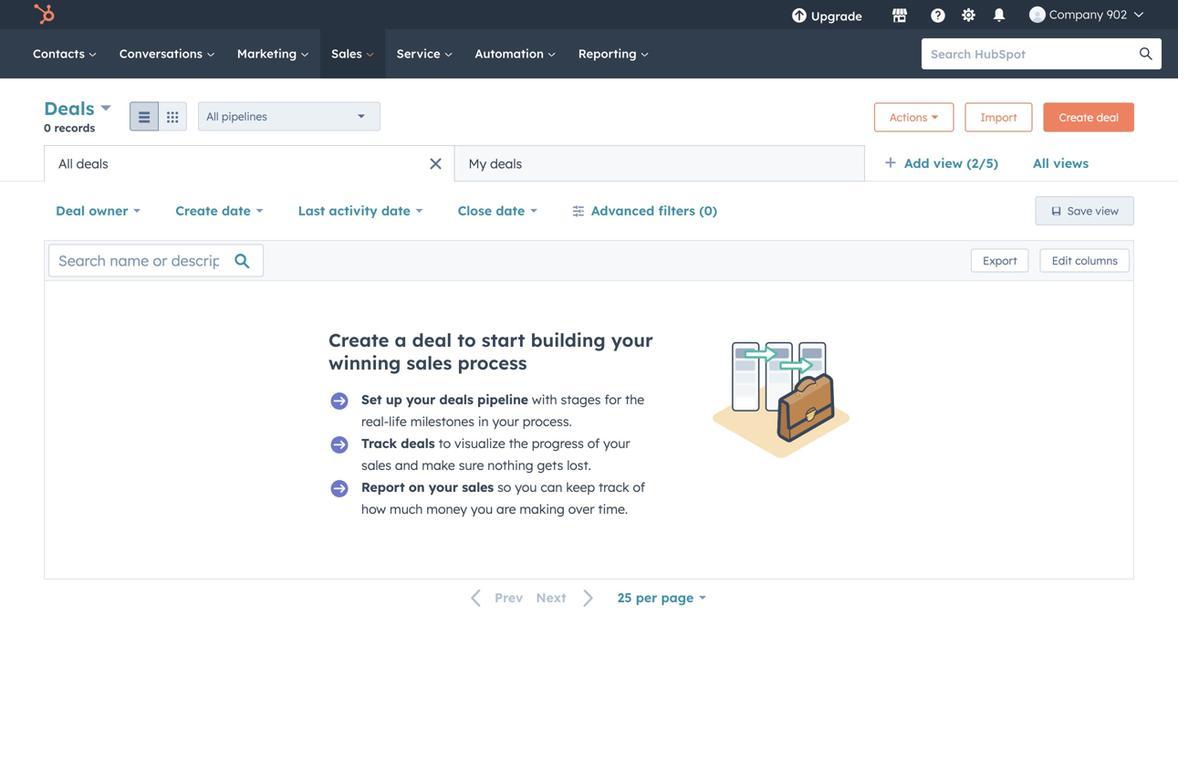 Task type: vqa. For each thing, say whether or not it's contained in the screenshot.
The Date corresponding to Close date
yes



Task type: locate. For each thing, give the bounding box(es) containing it.
notifications image
[[991, 8, 1008, 25]]

date right activity
[[382, 203, 411, 219]]

to left start on the left top of the page
[[458, 329, 476, 351]]

1 vertical spatial the
[[509, 435, 528, 451]]

deal
[[1097, 110, 1119, 124], [412, 329, 452, 351]]

1 horizontal spatial view
[[1096, 204, 1119, 218]]

on
[[409, 479, 425, 495]]

milestones
[[411, 414, 475, 430]]

0 horizontal spatial all
[[58, 156, 73, 172]]

deals for all deals
[[76, 156, 108, 172]]

2 horizontal spatial create
[[1060, 110, 1094, 124]]

my
[[469, 156, 487, 172]]

your up for
[[611, 329, 653, 351]]

0 vertical spatial to
[[458, 329, 476, 351]]

0 vertical spatial the
[[625, 392, 645, 408]]

close date
[[458, 203, 525, 219]]

date right close
[[496, 203, 525, 219]]

view
[[934, 155, 963, 171], [1096, 204, 1119, 218]]

all left pipelines
[[206, 110, 219, 123]]

deals down records
[[76, 156, 108, 172]]

1 horizontal spatial deal
[[1097, 110, 1119, 124]]

0 vertical spatial sales
[[407, 351, 452, 374]]

actions button
[[874, 103, 954, 132]]

all deals button
[[44, 145, 455, 182]]

real-
[[362, 414, 389, 430]]

deals up milestones
[[440, 392, 474, 408]]

view inside button
[[1096, 204, 1119, 218]]

edit columns
[[1052, 254, 1118, 267]]

1 horizontal spatial you
[[515, 479, 537, 495]]

create up views
[[1060, 110, 1094, 124]]

records
[[54, 121, 95, 135]]

0 vertical spatial view
[[934, 155, 963, 171]]

of right track
[[633, 479, 645, 495]]

date inside create date popup button
[[222, 203, 251, 219]]

0 horizontal spatial deal
[[412, 329, 452, 351]]

0 horizontal spatial to
[[439, 435, 451, 451]]

2 vertical spatial create
[[329, 329, 389, 351]]

menu containing company 902
[[779, 0, 1157, 29]]

1 vertical spatial create
[[175, 203, 218, 219]]

deals inside my deals 'button'
[[490, 156, 522, 172]]

your inside with stages for the real-life milestones in your process.
[[492, 414, 519, 430]]

0 vertical spatial deal
[[1097, 110, 1119, 124]]

set
[[362, 392, 382, 408]]

stages
[[561, 392, 601, 408]]

up
[[386, 392, 402, 408]]

page
[[661, 590, 694, 606]]

all down the 0 records
[[58, 156, 73, 172]]

save
[[1068, 204, 1093, 218]]

group inside deals banner
[[130, 102, 187, 131]]

import button
[[965, 103, 1033, 132]]

to
[[458, 329, 476, 351], [439, 435, 451, 451]]

sales down track
[[362, 457, 392, 473]]

hubspot link
[[22, 4, 68, 26]]

0 horizontal spatial view
[[934, 155, 963, 171]]

notifications button
[[984, 0, 1015, 29]]

deal inside create a deal to start building your winning sales process
[[412, 329, 452, 351]]

view for save
[[1096, 204, 1119, 218]]

1 horizontal spatial sales
[[407, 351, 452, 374]]

1 vertical spatial sales
[[362, 457, 392, 473]]

2 horizontal spatial all
[[1034, 155, 1050, 171]]

conversations
[[119, 46, 206, 61]]

upgrade image
[[791, 8, 808, 25]]

create
[[1060, 110, 1094, 124], [175, 203, 218, 219], [329, 329, 389, 351]]

activity
[[329, 203, 378, 219]]

0 horizontal spatial sales
[[362, 457, 392, 473]]

(0)
[[699, 203, 718, 219]]

3 date from the left
[[496, 203, 525, 219]]

menu
[[779, 0, 1157, 29]]

date inside close date popup button
[[496, 203, 525, 219]]

advanced
[[591, 203, 655, 219]]

all views
[[1034, 155, 1089, 171]]

0 horizontal spatial the
[[509, 435, 528, 451]]

0 horizontal spatial date
[[222, 203, 251, 219]]

deal owner button
[[44, 193, 153, 229]]

track
[[599, 479, 630, 495]]

deals banner
[[44, 95, 1135, 145]]

1 horizontal spatial of
[[633, 479, 645, 495]]

company 902 button
[[1019, 0, 1155, 29]]

next button
[[530, 586, 606, 610]]

1 vertical spatial to
[[439, 435, 451, 451]]

can
[[541, 479, 563, 495]]

deal right a
[[412, 329, 452, 351]]

create inside popup button
[[175, 203, 218, 219]]

menu item
[[875, 0, 879, 29]]

0 vertical spatial create
[[1060, 110, 1094, 124]]

gets
[[537, 457, 564, 473]]

next
[[536, 590, 567, 606]]

columns
[[1076, 254, 1118, 267]]

of
[[588, 435, 600, 451], [633, 479, 645, 495]]

deals right my
[[490, 156, 522, 172]]

marketplaces button
[[881, 0, 919, 29]]

pipeline
[[478, 392, 529, 408]]

the right for
[[625, 392, 645, 408]]

1 horizontal spatial to
[[458, 329, 476, 351]]

your down pipeline
[[492, 414, 519, 430]]

view right add
[[934, 155, 963, 171]]

to down milestones
[[439, 435, 451, 451]]

1 vertical spatial of
[[633, 479, 645, 495]]

progress
[[532, 435, 584, 451]]

company
[[1050, 7, 1104, 22]]

1 date from the left
[[222, 203, 251, 219]]

deal up the all views link
[[1097, 110, 1119, 124]]

1 horizontal spatial all
[[206, 110, 219, 123]]

much
[[390, 501, 423, 517]]

deals up and
[[401, 435, 435, 451]]

25 per page
[[618, 590, 694, 606]]

group
[[130, 102, 187, 131]]

reporting
[[579, 46, 640, 61]]

create up the search name or description search field
[[175, 203, 218, 219]]

1 vertical spatial you
[[471, 501, 493, 517]]

all left views
[[1034, 155, 1050, 171]]

create date button
[[164, 193, 275, 229]]

add view (2/5)
[[905, 155, 999, 171]]

1 horizontal spatial date
[[382, 203, 411, 219]]

add view (2/5) button
[[873, 145, 1022, 182]]

sales
[[407, 351, 452, 374], [362, 457, 392, 473], [462, 479, 494, 495]]

create inside create a deal to start building your winning sales process
[[329, 329, 389, 351]]

create left a
[[329, 329, 389, 351]]

all
[[206, 110, 219, 123], [1034, 155, 1050, 171], [58, 156, 73, 172]]

deals for my deals
[[490, 156, 522, 172]]

1 vertical spatial deal
[[412, 329, 452, 351]]

date down all deals button on the left top
[[222, 203, 251, 219]]

(2/5)
[[967, 155, 999, 171]]

2 vertical spatial sales
[[462, 479, 494, 495]]

deals inside all deals button
[[76, 156, 108, 172]]

1 horizontal spatial the
[[625, 392, 645, 408]]

create date
[[175, 203, 251, 219]]

save view button
[[1036, 196, 1135, 225]]

2 date from the left
[[382, 203, 411, 219]]

export
[[983, 254, 1018, 267]]

add
[[905, 155, 930, 171]]

your up track
[[604, 435, 630, 451]]

0 vertical spatial of
[[588, 435, 600, 451]]

deal
[[56, 203, 85, 219]]

pagination navigation
[[460, 586, 606, 610]]

all inside all deals button
[[58, 156, 73, 172]]

you left "are"
[[471, 501, 493, 517]]

the up nothing
[[509, 435, 528, 451]]

start
[[482, 329, 525, 351]]

you right so
[[515, 479, 537, 495]]

views
[[1054, 155, 1089, 171]]

all inside all pipelines "popup button"
[[206, 110, 219, 123]]

view right save at the top of page
[[1096, 204, 1119, 218]]

of up lost.
[[588, 435, 600, 451]]

sales down sure
[[462, 479, 494, 495]]

you
[[515, 479, 537, 495], [471, 501, 493, 517]]

create inside button
[[1060, 110, 1094, 124]]

0 horizontal spatial create
[[175, 203, 218, 219]]

contacts link
[[22, 29, 108, 79]]

all pipelines button
[[198, 102, 381, 131]]

1 vertical spatial view
[[1096, 204, 1119, 218]]

all inside the all views link
[[1034, 155, 1050, 171]]

track
[[362, 435, 397, 451]]

2 horizontal spatial date
[[496, 203, 525, 219]]

sales up set up your deals pipeline
[[407, 351, 452, 374]]

create deal
[[1060, 110, 1119, 124]]

service link
[[386, 29, 464, 79]]

0 horizontal spatial of
[[588, 435, 600, 451]]

1 horizontal spatial create
[[329, 329, 389, 351]]

view inside popup button
[[934, 155, 963, 171]]



Task type: describe. For each thing, give the bounding box(es) containing it.
view for add
[[934, 155, 963, 171]]

edit
[[1052, 254, 1072, 267]]

date for create date
[[222, 203, 251, 219]]

2 horizontal spatial sales
[[462, 479, 494, 495]]

nothing
[[488, 457, 534, 473]]

edit columns button
[[1040, 249, 1130, 272]]

sure
[[459, 457, 484, 473]]

the inside with stages for the real-life milestones in your process.
[[625, 392, 645, 408]]

report on your sales
[[362, 479, 494, 495]]

25
[[618, 590, 632, 606]]

time.
[[598, 501, 628, 517]]

all for all pipelines
[[206, 110, 219, 123]]

keep
[[566, 479, 595, 495]]

close
[[458, 203, 492, 219]]

in
[[478, 414, 489, 430]]

prev button
[[460, 586, 530, 610]]

are
[[497, 501, 516, 517]]

0 records
[[44, 121, 95, 135]]

deals button
[[44, 95, 111, 121]]

help image
[[930, 8, 947, 25]]

automation
[[475, 46, 547, 61]]

make
[[422, 457, 455, 473]]

my deals
[[469, 156, 522, 172]]

date for close date
[[496, 203, 525, 219]]

process.
[[523, 414, 572, 430]]

settings link
[[958, 5, 980, 24]]

sales inside to visualize the progress of your sales and make sure nothing gets lost.
[[362, 457, 392, 473]]

of inside so you can keep track of how much money you are making over time.
[[633, 479, 645, 495]]

Search HubSpot search field
[[922, 38, 1146, 69]]

settings image
[[961, 8, 977, 24]]

search image
[[1140, 47, 1153, 60]]

building
[[531, 329, 606, 351]]

set up your deals pipeline
[[362, 392, 529, 408]]

902
[[1107, 7, 1127, 22]]

import
[[981, 110, 1018, 124]]

winning
[[329, 351, 401, 374]]

process
[[458, 351, 527, 374]]

deals
[[44, 97, 95, 120]]

per
[[636, 590, 657, 606]]

create for create date
[[175, 203, 218, 219]]

your inside to visualize the progress of your sales and make sure nothing gets lost.
[[604, 435, 630, 451]]

your up money
[[429, 479, 458, 495]]

0 horizontal spatial you
[[471, 501, 493, 517]]

money
[[427, 501, 467, 517]]

with
[[532, 392, 557, 408]]

owner
[[89, 203, 128, 219]]

all deals
[[58, 156, 108, 172]]

service
[[397, 46, 444, 61]]

deal inside button
[[1097, 110, 1119, 124]]

so you can keep track of how much money you are making over time.
[[362, 479, 645, 517]]

and
[[395, 457, 418, 473]]

deals for track deals
[[401, 435, 435, 451]]

so
[[498, 479, 511, 495]]

mateo roberts image
[[1030, 6, 1046, 23]]

track deals
[[362, 435, 435, 451]]

contacts
[[33, 46, 88, 61]]

marketing link
[[226, 29, 320, 79]]

with stages for the real-life milestones in your process.
[[362, 392, 645, 430]]

0 vertical spatial you
[[515, 479, 537, 495]]

all pipelines
[[206, 110, 267, 123]]

all for all deals
[[58, 156, 73, 172]]

prev
[[495, 590, 523, 606]]

sales inside create a deal to start building your winning sales process
[[407, 351, 452, 374]]

automation link
[[464, 29, 568, 79]]

actions
[[890, 110, 928, 124]]

upgrade
[[811, 9, 863, 24]]

all for all views
[[1034, 155, 1050, 171]]

reporting link
[[568, 29, 660, 79]]

all views link
[[1022, 145, 1101, 182]]

advanced filters (0)
[[591, 203, 718, 219]]

marketplaces image
[[892, 8, 908, 25]]

over
[[569, 501, 595, 517]]

help button
[[923, 0, 954, 29]]

to visualize the progress of your sales and make sure nothing gets lost.
[[362, 435, 630, 473]]

hubspot image
[[33, 4, 55, 26]]

0
[[44, 121, 51, 135]]

of inside to visualize the progress of your sales and make sure nothing gets lost.
[[588, 435, 600, 451]]

marketing
[[237, 46, 300, 61]]

conversations link
[[108, 29, 226, 79]]

for
[[605, 392, 622, 408]]

date inside last activity date "popup button"
[[382, 203, 411, 219]]

to inside create a deal to start building your winning sales process
[[458, 329, 476, 351]]

create for create deal
[[1060, 110, 1094, 124]]

sales
[[331, 46, 366, 61]]

your right the up
[[406, 392, 436, 408]]

report
[[362, 479, 405, 495]]

to inside to visualize the progress of your sales and make sure nothing gets lost.
[[439, 435, 451, 451]]

save view
[[1068, 204, 1119, 218]]

my deals button
[[455, 145, 865, 182]]

the inside to visualize the progress of your sales and make sure nothing gets lost.
[[509, 435, 528, 451]]

last
[[298, 203, 325, 219]]

pipelines
[[222, 110, 267, 123]]

company 902
[[1050, 7, 1127, 22]]

deal owner
[[56, 203, 128, 219]]

export button
[[971, 249, 1029, 272]]

Search name or description search field
[[48, 244, 264, 277]]

lost.
[[567, 457, 591, 473]]

last activity date button
[[286, 193, 435, 229]]

how
[[362, 501, 386, 517]]

visualize
[[455, 435, 505, 451]]

filters
[[659, 203, 696, 219]]

your inside create a deal to start building your winning sales process
[[611, 329, 653, 351]]

create for create a deal to start building your winning sales process
[[329, 329, 389, 351]]

a
[[395, 329, 407, 351]]



